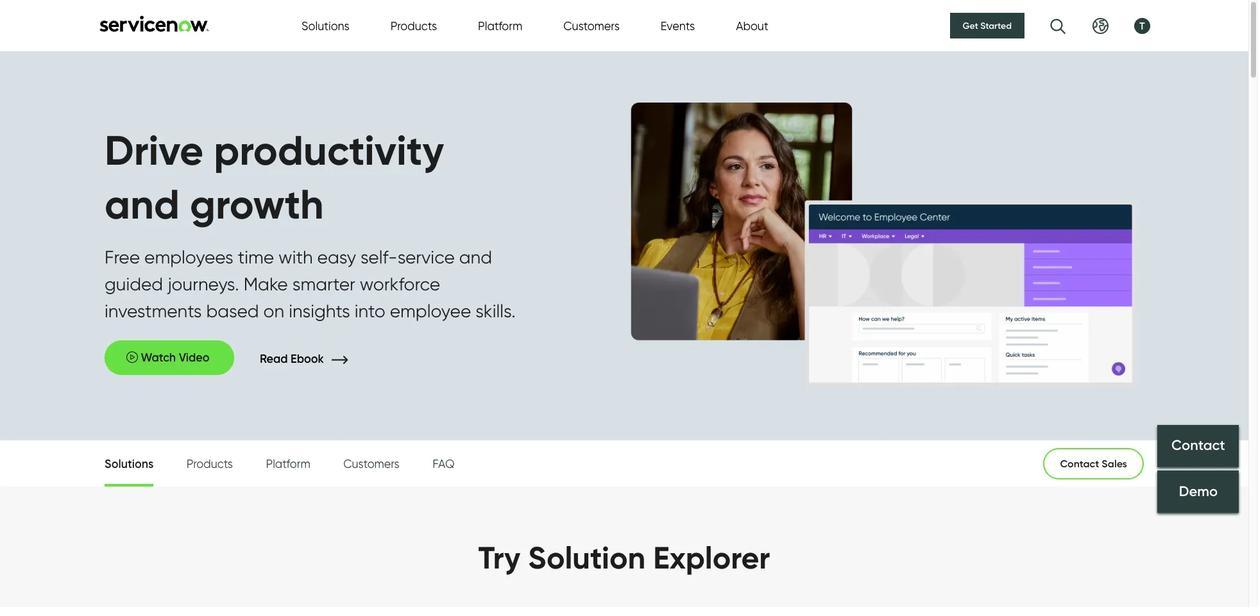 Task type: describe. For each thing, give the bounding box(es) containing it.
platform for platform link
[[266, 458, 311, 471]]

servicenow image
[[98, 15, 211, 32]]

contact sales link
[[1044, 448, 1145, 480]]

skills.
[[476, 300, 516, 322]]

try solution explorer
[[479, 539, 771, 578]]

products for products popup button at the top of page
[[391, 19, 437, 32]]

growth
[[190, 179, 324, 230]]

drive productivity and growth image
[[631, 103, 1138, 388]]

solutions link
[[105, 442, 154, 492]]

ebook
[[291, 352, 324, 366]]

solutions for the solutions popup button
[[302, 19, 350, 32]]

solution
[[529, 539, 646, 578]]

free
[[105, 246, 140, 268]]

read
[[260, 352, 288, 366]]

journeys.
[[168, 273, 239, 295]]

drive productivity and growth
[[105, 125, 444, 230]]

on
[[264, 300, 285, 322]]

explorer
[[654, 539, 771, 578]]

get started link
[[951, 13, 1025, 39]]

platform button
[[478, 17, 523, 34]]

and inside the drive productivity and growth
[[105, 179, 180, 230]]

customers for customers popup button
[[564, 19, 620, 32]]

smarter
[[293, 273, 356, 295]]

guided
[[105, 273, 163, 295]]

and inside free employees time with easy self-service and guided journeys. make smarter workforce investments based on insights into employee skills.
[[460, 246, 492, 268]]

contact link
[[1158, 426, 1240, 468]]

demo
[[1180, 484, 1218, 501]]

into
[[355, 300, 386, 322]]

drive
[[105, 125, 204, 176]]

with
[[279, 246, 313, 268]]

read ebook
[[260, 352, 327, 366]]

productivity
[[214, 125, 444, 176]]

events
[[661, 19, 695, 32]]



Task type: vqa. For each thing, say whether or not it's contained in the screenshot.
'Partner And Collaborate Carefully'
no



Task type: locate. For each thing, give the bounding box(es) containing it.
1 vertical spatial customers
[[344, 458, 400, 471]]

0 vertical spatial platform
[[478, 19, 523, 32]]

contact up demo
[[1172, 438, 1226, 455]]

customers for the customers link
[[344, 458, 400, 471]]

watch video link
[[105, 341, 234, 375]]

read ebook link
[[260, 352, 367, 366]]

0 vertical spatial solutions
[[302, 19, 350, 32]]

solutions button
[[302, 17, 350, 34]]

0 vertical spatial customers
[[564, 19, 620, 32]]

1 vertical spatial and
[[460, 246, 492, 268]]

1 vertical spatial platform
[[266, 458, 311, 471]]

1 vertical spatial contact
[[1061, 458, 1100, 471]]

0 vertical spatial contact
[[1172, 438, 1226, 455]]

1 horizontal spatial platform
[[478, 19, 523, 32]]

contact for contact sales
[[1061, 458, 1100, 471]]

0 vertical spatial products
[[391, 19, 437, 32]]

products button
[[391, 17, 437, 34]]

and right the service
[[460, 246, 492, 268]]

0 horizontal spatial products
[[187, 458, 233, 471]]

0 horizontal spatial customers
[[344, 458, 400, 471]]

platform link
[[266, 441, 311, 488]]

make
[[244, 273, 288, 295]]

easy
[[318, 246, 356, 268]]

try
[[479, 539, 521, 578]]

1 horizontal spatial and
[[460, 246, 492, 268]]

service
[[398, 246, 455, 268]]

light image
[[126, 352, 138, 363]]

1 horizontal spatial solutions
[[302, 19, 350, 32]]

solutions for the solutions link
[[105, 458, 154, 472]]

0 horizontal spatial contact
[[1061, 458, 1100, 471]]

get
[[963, 20, 979, 31]]

sales
[[1103, 458, 1128, 471]]

1 vertical spatial solutions
[[105, 458, 154, 472]]

watch
[[141, 351, 176, 365]]

and
[[105, 179, 180, 230], [460, 246, 492, 268]]

workforce
[[360, 273, 441, 295]]

about button
[[736, 17, 769, 34]]

0 vertical spatial and
[[105, 179, 180, 230]]

employee
[[390, 300, 471, 322]]

solutions
[[302, 19, 350, 32], [105, 458, 154, 472]]

started
[[981, 20, 1012, 31]]

self-
[[361, 246, 398, 268]]

platform for platform popup button
[[478, 19, 523, 32]]

1 horizontal spatial contact
[[1172, 438, 1226, 455]]

employees
[[144, 246, 234, 268]]

products for products link
[[187, 458, 233, 471]]

time
[[238, 246, 274, 268]]

video
[[179, 351, 210, 365]]

faq
[[433, 458, 455, 471]]

insights
[[289, 300, 350, 322]]

based
[[206, 300, 259, 322]]

about
[[736, 19, 769, 32]]

0 horizontal spatial solutions
[[105, 458, 154, 472]]

contact inside 'link'
[[1061, 458, 1100, 471]]

customers link
[[344, 441, 400, 488]]

1 horizontal spatial customers
[[564, 19, 620, 32]]

contact sales
[[1061, 458, 1128, 471]]

contact
[[1172, 438, 1226, 455], [1061, 458, 1100, 471]]

demo link
[[1158, 471, 1240, 514]]

watch video
[[138, 351, 212, 365]]

contact for contact
[[1172, 438, 1226, 455]]

platform
[[478, 19, 523, 32], [266, 458, 311, 471]]

get started
[[963, 20, 1012, 31]]

products link
[[187, 441, 233, 488]]

investments
[[105, 300, 202, 322]]

1 vertical spatial products
[[187, 458, 233, 471]]

customers
[[564, 19, 620, 32], [344, 458, 400, 471]]

free employees time with easy self-service and guided journeys. make smarter workforce investments based on insights into employee skills.
[[105, 246, 516, 322]]

and down "drive"
[[105, 179, 180, 230]]

faq link
[[433, 441, 455, 488]]

1 horizontal spatial products
[[391, 19, 437, 32]]

0 horizontal spatial platform
[[266, 458, 311, 471]]

customers button
[[564, 17, 620, 34]]

contact left sales
[[1061, 458, 1100, 471]]

events button
[[661, 17, 695, 34]]

products
[[391, 19, 437, 32], [187, 458, 233, 471]]

0 horizontal spatial and
[[105, 179, 180, 230]]



